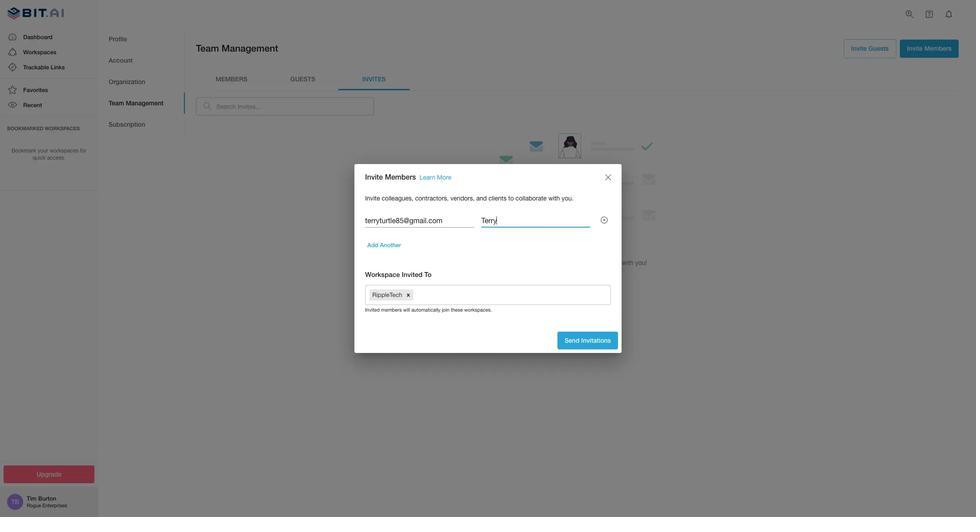 Task type: describe. For each thing, give the bounding box(es) containing it.
tab list containing members
[[196, 69, 959, 90]]

join
[[442, 308, 450, 313]]

workspaces button
[[0, 44, 98, 60]]

invite guests button
[[844, 39, 897, 58]]

workspaces
[[45, 125, 80, 131]]

learn inside invite members learn more
[[420, 174, 435, 181]]

workspaces
[[23, 48, 56, 56]]

members for invite members
[[925, 45, 952, 52]]

learn more
[[561, 280, 594, 287]]

invite for invite guests
[[851, 45, 867, 52]]

recent button
[[0, 98, 98, 113]]

contractors,
[[415, 195, 449, 202]]

trackable
[[23, 64, 49, 71]]

0 vertical spatial members
[[554, 259, 580, 267]]

dashboard button
[[0, 29, 98, 44]]

team inside 'link'
[[109, 99, 124, 107]]

tim burton rogue enterprises
[[27, 496, 67, 509]]

rippletech
[[372, 292, 402, 299]]

guests
[[869, 45, 889, 52]]

access.
[[47, 155, 65, 161]]

invites
[[362, 75, 386, 83]]

to
[[424, 271, 432, 279]]

Name (optional) text field
[[481, 214, 591, 228]]

tb
[[11, 499, 19, 506]]

upgrade button
[[4, 466, 94, 484]]

your for bookmark
[[38, 148, 48, 154]]

invite members dialog
[[355, 164, 622, 354]]

account
[[109, 56, 133, 64]]

members inside dialog
[[381, 308, 402, 313]]

1 horizontal spatial management
[[222, 43, 278, 54]]

send
[[565, 337, 580, 345]]

account link
[[98, 50, 185, 71]]

burton
[[38, 496, 56, 503]]

enterprises
[[42, 504, 67, 509]]

your for invite
[[524, 259, 537, 267]]

invite for invite colleagues, contractors, vendors, and clients to collaborate with you.
[[365, 195, 380, 202]]

tim
[[27, 496, 37, 503]]

invite colleagues, contractors, vendors, and clients to collaborate with you.
[[365, 195, 574, 202]]

bookmarked workspaces
[[7, 125, 80, 131]]

invite your team members to collaborate with you!
[[508, 259, 647, 267]]

members
[[216, 75, 247, 83]]

invite members
[[907, 45, 952, 52]]

organization
[[109, 78, 145, 85]]

organization link
[[98, 71, 185, 93]]

workspaces
[[50, 148, 78, 154]]

members for invite members learn more
[[385, 173, 416, 181]]

collaborate inside invite members dialog
[[516, 195, 547, 202]]

0 vertical spatial team management
[[196, 43, 278, 54]]

rogue
[[27, 504, 41, 509]]

invitations
[[581, 337, 611, 345]]

Search Invites... search field
[[216, 97, 374, 116]]

team
[[538, 259, 552, 267]]

send invitations
[[565, 337, 611, 345]]

another
[[380, 242, 401, 249]]

1 horizontal spatial with
[[622, 259, 634, 267]]

members button
[[196, 69, 267, 90]]

will
[[403, 308, 410, 313]]



Task type: locate. For each thing, give the bounding box(es) containing it.
invite for invite your team members to collaborate with you!
[[508, 259, 523, 267]]

learn more link inside invite members dialog
[[420, 174, 451, 181]]

team management inside team management 'link'
[[109, 99, 164, 107]]

1 horizontal spatial tab list
[[196, 69, 959, 90]]

invite members learn more
[[365, 173, 451, 181]]

0 horizontal spatial to
[[508, 195, 514, 202]]

team management down organization link
[[109, 99, 164, 107]]

for
[[80, 148, 86, 154]]

more inside invite members learn more
[[437, 174, 451, 181]]

invite members button
[[900, 40, 959, 58]]

invite for invite members
[[907, 45, 923, 52]]

0 vertical spatial learn more link
[[420, 174, 451, 181]]

subscription
[[109, 121, 145, 128]]

members inside dialog
[[385, 173, 416, 181]]

1 horizontal spatial team management
[[196, 43, 278, 54]]

invite left team
[[508, 259, 523, 267]]

trackable links
[[23, 64, 65, 71]]

tab list
[[98, 29, 185, 135], [196, 69, 959, 90]]

0 horizontal spatial invited
[[365, 308, 380, 313]]

1 vertical spatial members
[[385, 173, 416, 181]]

workspaces.
[[464, 308, 492, 313]]

with left you. on the top right of the page
[[548, 195, 560, 202]]

invite left colleagues, on the left of the page
[[365, 195, 380, 202]]

add another
[[367, 242, 401, 249]]

to
[[508, 195, 514, 202], [582, 259, 588, 267]]

dashboard
[[23, 33, 53, 40]]

0 horizontal spatial learn more link
[[420, 174, 451, 181]]

bookmark
[[12, 148, 36, 154]]

0 horizontal spatial members
[[381, 308, 402, 313]]

management
[[222, 43, 278, 54], [126, 99, 164, 107]]

subscription link
[[98, 114, 185, 135]]

0 vertical spatial to
[[508, 195, 514, 202]]

with inside invite members dialog
[[548, 195, 560, 202]]

invited left to
[[402, 271, 423, 279]]

profile
[[109, 35, 127, 43]]

tab list containing profile
[[98, 29, 185, 135]]

learn up contractors,
[[420, 174, 435, 181]]

learn
[[420, 174, 435, 181], [561, 280, 577, 287]]

invite guests
[[851, 45, 889, 52]]

to right clients
[[508, 195, 514, 202]]

1 horizontal spatial your
[[524, 259, 537, 267]]

1 vertical spatial your
[[524, 259, 537, 267]]

team management up members
[[196, 43, 278, 54]]

0 vertical spatial team
[[196, 43, 219, 54]]

bookmark your workspaces for quick access.
[[12, 148, 86, 161]]

members inside button
[[925, 45, 952, 52]]

learn down invite your team members to collaborate with you! on the right of page
[[561, 280, 577, 287]]

bookmarked
[[7, 125, 43, 131]]

0 vertical spatial your
[[38, 148, 48, 154]]

favorites
[[23, 86, 48, 94]]

guests button
[[267, 69, 338, 90]]

members left will
[[381, 308, 402, 313]]

1 horizontal spatial more
[[579, 280, 594, 287]]

1 vertical spatial to
[[582, 259, 588, 267]]

colleagues,
[[382, 195, 413, 202]]

your
[[38, 148, 48, 154], [524, 259, 537, 267]]

0 horizontal spatial team
[[109, 99, 124, 107]]

0 horizontal spatial more
[[437, 174, 451, 181]]

1 horizontal spatial team
[[196, 43, 219, 54]]

0 vertical spatial collaborate
[[516, 195, 547, 202]]

team up subscription
[[109, 99, 124, 107]]

invite right guests
[[907, 45, 923, 52]]

1 vertical spatial learn more link
[[554, 275, 601, 293]]

your left team
[[524, 259, 537, 267]]

invite
[[851, 45, 867, 52], [907, 45, 923, 52], [365, 173, 383, 181], [365, 195, 380, 202], [508, 259, 523, 267]]

you.
[[562, 195, 574, 202]]

1 vertical spatial management
[[126, 99, 164, 107]]

invite up colleagues, on the left of the page
[[365, 173, 383, 181]]

members
[[925, 45, 952, 52], [385, 173, 416, 181]]

1 horizontal spatial members
[[554, 259, 580, 267]]

add
[[367, 242, 378, 249]]

team management
[[196, 43, 278, 54], [109, 99, 164, 107]]

collaborate up name (optional) text field
[[516, 195, 547, 202]]

vendors,
[[451, 195, 475, 202]]

upgrade
[[37, 471, 61, 479]]

guests
[[290, 75, 315, 83]]

to inside invite members dialog
[[508, 195, 514, 202]]

0 horizontal spatial tab list
[[98, 29, 185, 135]]

0 vertical spatial with
[[548, 195, 560, 202]]

1 horizontal spatial collaborate
[[589, 259, 620, 267]]

more
[[437, 174, 451, 181], [579, 280, 594, 287]]

team up members
[[196, 43, 219, 54]]

collaborate up learn more
[[589, 259, 620, 267]]

your up quick
[[38, 148, 48, 154]]

more up contractors,
[[437, 174, 451, 181]]

with left you!
[[622, 259, 634, 267]]

0 vertical spatial more
[[437, 174, 451, 181]]

collaborate
[[516, 195, 547, 202], [589, 259, 620, 267]]

learn more link up contractors,
[[420, 174, 451, 181]]

more down invite your team members to collaborate with you! on the right of page
[[579, 280, 594, 287]]

members right team
[[554, 259, 580, 267]]

team
[[196, 43, 219, 54], [109, 99, 124, 107]]

these
[[451, 308, 463, 313]]

workspace invited to
[[365, 271, 432, 279]]

1 horizontal spatial members
[[925, 45, 952, 52]]

management down organization link
[[126, 99, 164, 107]]

team management link
[[98, 93, 185, 114]]

1 horizontal spatial learn more link
[[554, 275, 601, 293]]

0 horizontal spatial with
[[548, 195, 560, 202]]

1 vertical spatial team
[[109, 99, 124, 107]]

and
[[476, 195, 487, 202]]

links
[[51, 64, 65, 71]]

automatically
[[411, 308, 441, 313]]

1 horizontal spatial invited
[[402, 271, 423, 279]]

your inside bookmark your workspaces for quick access.
[[38, 148, 48, 154]]

1 vertical spatial more
[[579, 280, 594, 287]]

0 horizontal spatial management
[[126, 99, 164, 107]]

0 vertical spatial learn
[[420, 174, 435, 181]]

invited
[[402, 271, 423, 279], [365, 308, 380, 313]]

workspace
[[365, 271, 400, 279]]

with
[[548, 195, 560, 202], [622, 259, 634, 267]]

invite left guests
[[851, 45, 867, 52]]

0 horizontal spatial members
[[385, 173, 416, 181]]

trackable links button
[[0, 60, 98, 75]]

invites button
[[338, 69, 410, 90]]

1 horizontal spatial learn
[[561, 280, 577, 287]]

profile link
[[98, 29, 185, 50]]

1 horizontal spatial to
[[582, 259, 588, 267]]

invite for invite members learn more
[[365, 173, 383, 181]]

send invitations button
[[558, 332, 618, 350]]

favorites button
[[0, 82, 98, 98]]

learn more link
[[420, 174, 451, 181], [554, 275, 601, 293]]

0 vertical spatial members
[[925, 45, 952, 52]]

1 vertical spatial with
[[622, 259, 634, 267]]

1 vertical spatial members
[[381, 308, 402, 313]]

invited down rippletech
[[365, 308, 380, 313]]

0 vertical spatial management
[[222, 43, 278, 54]]

learn more link down invite your team members to collaborate with you! on the right of page
[[554, 275, 601, 293]]

recent
[[23, 102, 42, 109]]

1 vertical spatial learn
[[561, 280, 577, 287]]

0 horizontal spatial team management
[[109, 99, 164, 107]]

quick
[[33, 155, 46, 161]]

management up members
[[222, 43, 278, 54]]

you!
[[635, 259, 647, 267]]

0 horizontal spatial your
[[38, 148, 48, 154]]

to up learn more
[[582, 259, 588, 267]]

invited members will automatically join these workspaces.
[[365, 308, 492, 313]]

1 vertical spatial collaborate
[[589, 259, 620, 267]]

1 vertical spatial team management
[[109, 99, 164, 107]]

add another button
[[365, 239, 403, 253]]

0 horizontal spatial learn
[[420, 174, 435, 181]]

management inside team management 'link'
[[126, 99, 164, 107]]

0 vertical spatial invited
[[402, 271, 423, 279]]

0 horizontal spatial collaborate
[[516, 195, 547, 202]]

1 vertical spatial invited
[[365, 308, 380, 313]]

members
[[554, 259, 580, 267], [381, 308, 402, 313]]

Email Address text field
[[365, 214, 474, 228]]

clients
[[489, 195, 507, 202]]



Task type: vqa. For each thing, say whether or not it's contained in the screenshot.
the leftmost Learn
yes



